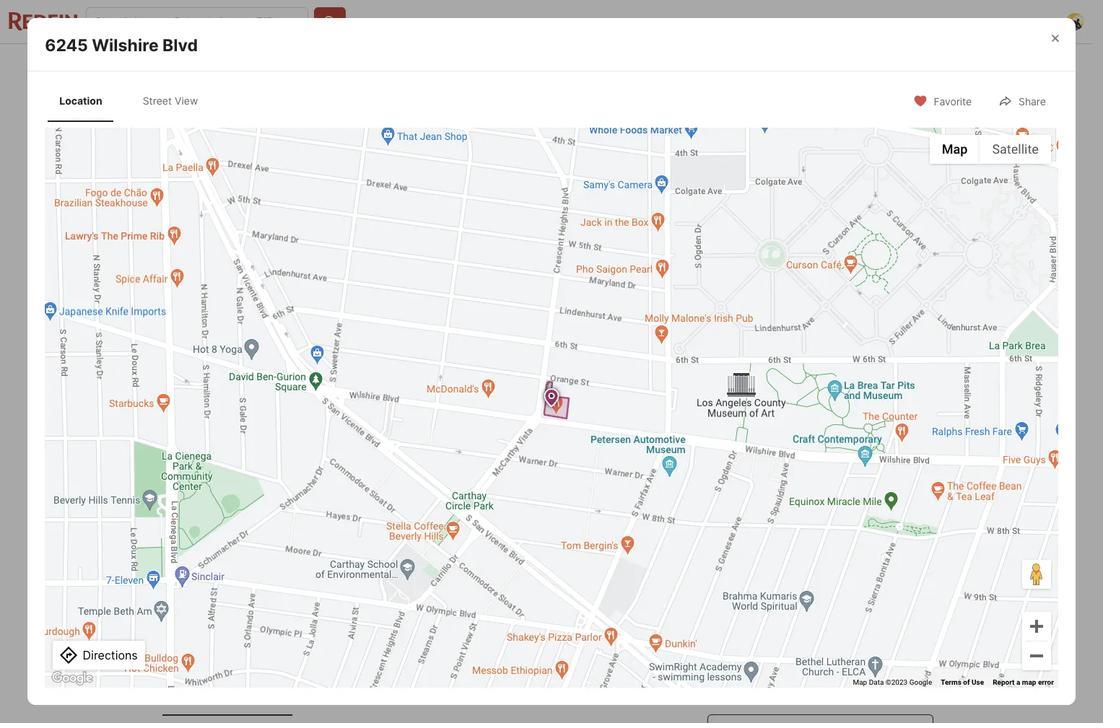 Task type: describe. For each thing, give the bounding box(es) containing it.
more
[[484, 565, 505, 576]]

nov for 2
[[808, 596, 827, 607]]

angeles
[[397, 468, 441, 483]]

studio (1) tab
[[292, 678, 422, 714]]

3d walkthrough link
[[159, 85, 702, 449]]

/mo
[[228, 496, 260, 516]]

submit search image
[[323, 14, 337, 29]]

1 horizontal spatial on
[[791, 466, 809, 483]]

vision on wilshire 6245 wilshire blvd , los angeles , ca 90048
[[159, 468, 503, 483]]

map for map
[[943, 142, 968, 157]]

directions button
[[52, 641, 145, 670]]

map button
[[930, 135, 981, 164]]

patio/balcony
[[407, 565, 463, 576]]

street view button
[[301, 406, 402, 435]]

0-
[[295, 496, 314, 516]]

3d walkthrough
[[177, 100, 260, 111]]

©2023
[[886, 679, 908, 687]]

photos
[[876, 414, 910, 426]]

use
[[972, 679, 985, 687]]

0-2 beds
[[295, 496, 324, 533]]

map data ©2023 google
[[853, 679, 933, 687]]

location
[[59, 95, 102, 107]]

beds
[[295, 518, 322, 533]]

location tab
[[48, 83, 114, 119]]

terms of use
[[941, 679, 985, 687]]

pet friendly
[[168, 565, 217, 576]]

floor
[[159, 637, 201, 657]]

wednesday
[[716, 557, 770, 568]]

error
[[1039, 679, 1055, 687]]

tour
[[708, 466, 740, 483]]

price
[[159, 518, 187, 533]]

friendly
[[184, 565, 217, 576]]

w/d
[[340, 565, 358, 576]]

street view tab
[[131, 83, 210, 119]]

self guided tour
[[796, 509, 864, 520]]

90048
[[467, 468, 503, 483]]

2 for thursday
[[811, 569, 824, 594]]

3
[[885, 569, 899, 594]]

user photo image
[[1067, 13, 1084, 30]]

tab list containing summary
[[159, 675, 685, 717]]

1,353
[[475, 496, 520, 516]]

2 bed (2)
[[595, 690, 639, 702]]

3d for 3d walkthrough
[[177, 100, 189, 111]]

1 bed (4) tab
[[422, 678, 552, 714]]

1-844-759-7732 link
[[438, 16, 518, 28]]

premier
[[700, 16, 737, 28]]

1 horizontal spatial vision
[[743, 466, 788, 483]]

3d walkthrough
[[203, 414, 283, 426]]

bed for 1
[[473, 690, 492, 702]]

self guided tour option
[[708, 497, 934, 533]]

559-
[[435, 496, 475, 516]]

menu bar inside the 6245 wilshire blvd dialog
[[930, 135, 1052, 164]]

$3,411+ /mo price
[[159, 496, 260, 533]]

share
[[1019, 96, 1047, 108]]

3d walkthrough button
[[171, 406, 295, 435]]

3d for 3d walkthrough
[[203, 414, 217, 426]]

thursday 2 nov
[[795, 557, 841, 607]]

schedule tour button
[[708, 634, 934, 669]]

friday 3 nov
[[877, 557, 907, 607]]

terms
[[941, 679, 962, 687]]

map entry image
[[612, 464, 684, 537]]

tour inside self guided tour option
[[846, 509, 864, 520]]

1 inside wednesday 1 nov
[[738, 569, 748, 594]]

tab list inside the 6245 wilshire blvd dialog
[[45, 80, 224, 122]]

0 horizontal spatial on
[[198, 468, 212, 483]]

a
[[1017, 679, 1021, 687]]

los
[[375, 468, 394, 483]]

walkthrough
[[219, 414, 283, 426]]

wednesday 1 nov
[[716, 557, 770, 607]]

studio
[[334, 690, 365, 702]]

44 photos
[[860, 414, 910, 426]]

next image
[[916, 572, 939, 595]]

data
[[869, 679, 884, 687]]

(4)
[[495, 690, 509, 702]]

redfin premier button
[[658, 0, 746, 43]]

6245 wilshire blvd element
[[45, 18, 215, 56]]

satellite button
[[981, 135, 1052, 164]]

map for map data ©2023 google
[[853, 679, 868, 687]]

thursday
[[795, 557, 841, 568]]

nov for 1
[[734, 596, 753, 607]]

street for street view 'button'
[[333, 414, 363, 426]]

view inside 'button'
[[365, 414, 390, 426]]

friday
[[877, 557, 907, 568]]

2 , from the left
[[441, 468, 444, 483]]

(2)
[[626, 690, 639, 702]]

share button
[[987, 86, 1059, 116]]

1 vertical spatial 6245
[[267, 468, 295, 483]]

1 horizontal spatial blvd
[[345, 468, 368, 483]]

redfin
[[667, 16, 697, 28]]



Task type: locate. For each thing, give the bounding box(es) containing it.
unit
[[370, 565, 387, 576]]

2 inside tab
[[595, 690, 601, 702]]

5 tab from the left
[[551, 47, 621, 82]]

2 horizontal spatial 2
[[811, 569, 824, 594]]

map
[[943, 142, 968, 157], [853, 679, 868, 687]]

2 nov from the left
[[808, 596, 827, 607]]

sq
[[435, 518, 450, 533]]

self guided tour list box
[[708, 497, 934, 533]]

bed left (4)
[[473, 690, 492, 702]]

w/d in unit
[[340, 565, 387, 576]]

1 horizontal spatial nov
[[808, 596, 827, 607]]

1 horizontal spatial ,
[[441, 468, 444, 483]]

street left 3d walkthrough
[[143, 95, 172, 107]]

vision right tour
[[743, 466, 788, 483]]

1 tab from the left
[[255, 47, 334, 82]]

vision
[[743, 466, 788, 483], [159, 468, 195, 483]]

3 tab from the left
[[418, 47, 473, 82]]

6245 wilshire blvd
[[45, 35, 198, 56]]

wilshire
[[92, 35, 159, 56], [812, 466, 870, 483], [215, 468, 261, 483], [299, 468, 341, 483]]

favorite button
[[902, 86, 985, 116]]

1- up baths
[[359, 496, 374, 516]]

44
[[860, 414, 873, 426]]

6245 inside dialog
[[45, 35, 88, 56]]

,
[[368, 468, 372, 483], [441, 468, 444, 483]]

2 horizontal spatial nov
[[883, 596, 901, 607]]

blvd left los
[[345, 468, 368, 483]]

0 horizontal spatial 1
[[466, 690, 470, 702]]

0 horizontal spatial 2
[[314, 496, 324, 516]]

2 inside 0-2 beds
[[314, 496, 324, 516]]

vision up $3,411+
[[159, 468, 195, 483]]

1 horizontal spatial street view
[[333, 414, 390, 426]]

0 vertical spatial street
[[143, 95, 172, 107]]

844-
[[448, 16, 471, 28]]

tour vision on wilshire
[[708, 466, 870, 483]]

report
[[993, 679, 1015, 687]]

map
[[1023, 679, 1037, 687]]

blvd inside 6245 wilshire blvd element
[[163, 35, 198, 56]]

view
[[175, 95, 198, 107], [365, 414, 390, 426]]

City, Address, School, Agent, ZIP search field
[[86, 7, 308, 36]]

in
[[360, 565, 368, 576]]

bed for 2
[[604, 690, 623, 702]]

1- left "759-"
[[438, 16, 448, 28]]

schedule
[[781, 644, 834, 659]]

1 vertical spatial 1-
[[359, 496, 374, 516]]

1 inside tab
[[466, 690, 470, 702]]

wilshire inside dialog
[[92, 35, 159, 56]]

2 bed from the left
[[604, 690, 623, 702]]

plans
[[205, 637, 249, 657]]

wilshire up self guided tour
[[812, 466, 870, 483]]

0 vertical spatial street view
[[143, 95, 198, 107]]

street inside tab
[[143, 95, 172, 107]]

redfin premier
[[667, 16, 737, 28]]

tab
[[255, 47, 334, 82], [334, 47, 418, 82], [418, 47, 473, 82], [473, 47, 551, 82], [551, 47, 621, 82]]

tour right schedule
[[837, 644, 860, 659]]

1 horizontal spatial 1-
[[438, 16, 448, 28]]

0 horizontal spatial street
[[143, 95, 172, 107]]

6245 up "0-"
[[267, 468, 295, 483]]

report a map error
[[993, 679, 1055, 687]]

0 vertical spatial tour
[[846, 509, 864, 520]]

floor plans
[[159, 637, 249, 657]]

summary
[[203, 690, 251, 702]]

759-
[[471, 16, 494, 28]]

nov inside thursday 2 nov
[[808, 596, 827, 607]]

guided
[[815, 509, 844, 520]]

1 horizontal spatial street
[[333, 414, 363, 426]]

1 vertical spatial 3d
[[203, 414, 217, 426]]

0 vertical spatial view
[[175, 95, 198, 107]]

0 horizontal spatial bed
[[473, 690, 492, 702]]

3 nov from the left
[[883, 596, 901, 607]]

559-1,353 sq ft
[[435, 496, 520, 533]]

wilshire up "0-"
[[299, 468, 341, 483]]

0 horizontal spatial blvd
[[163, 35, 198, 56]]

nov down 3
[[883, 596, 901, 607]]

, left los
[[368, 468, 372, 483]]

1 horizontal spatial map
[[943, 142, 968, 157]]

0 horizontal spatial street view
[[143, 95, 198, 107]]

blvd
[[163, 35, 198, 56], [345, 468, 368, 483]]

1 vertical spatial 1
[[466, 690, 470, 702]]

1 bed from the left
[[473, 690, 492, 702]]

street inside 'button'
[[333, 414, 363, 426]]

1 vertical spatial blvd
[[345, 468, 368, 483]]

street
[[143, 95, 172, 107], [333, 414, 363, 426]]

0 horizontal spatial nov
[[734, 596, 753, 607]]

1-844-759-7732
[[438, 16, 518, 28]]

baths
[[359, 518, 390, 533]]

studio (1)
[[334, 690, 380, 702]]

on up $3,411+
[[198, 468, 212, 483]]

1 left (4)
[[466, 690, 470, 702]]

1- inside 1-2.5 baths
[[359, 496, 374, 516]]

1 horizontal spatial 3d
[[203, 414, 217, 426]]

0 horizontal spatial 3d
[[177, 100, 189, 111]]

1 vertical spatial 2
[[811, 569, 824, 594]]

report a map error link
[[993, 679, 1055, 687]]

2 up beds
[[314, 496, 324, 516]]

map region
[[0, 118, 1104, 724]]

self
[[796, 509, 813, 520]]

1 vertical spatial map
[[853, 679, 868, 687]]

feed button
[[932, 0, 1001, 43]]

map left data
[[853, 679, 868, 687]]

$3,411+
[[159, 496, 224, 516]]

on
[[791, 466, 809, 483], [198, 468, 212, 483]]

(1)
[[368, 690, 380, 702]]

wilshire up location
[[92, 35, 159, 56]]

3d inside button
[[203, 414, 217, 426]]

1 vertical spatial tour
[[837, 644, 860, 659]]

nov inside wednesday 1 nov
[[734, 596, 753, 607]]

image image
[[159, 85, 702, 446], [708, 85, 934, 263], [708, 268, 934, 446]]

0 vertical spatial map
[[943, 142, 968, 157]]

0 vertical spatial 6245
[[45, 35, 88, 56]]

map inside popup button
[[943, 142, 968, 157]]

google
[[910, 679, 933, 687]]

3d
[[177, 100, 189, 111], [203, 414, 217, 426]]

nov for 3
[[883, 596, 901, 607]]

wilshire up /mo
[[215, 468, 261, 483]]

map down favorite in the top of the page
[[943, 142, 968, 157]]

menu bar containing map
[[930, 135, 1052, 164]]

1 down wednesday
[[738, 569, 748, 594]]

dishwasher
[[272, 565, 320, 576]]

2 bed (2) tab
[[552, 678, 682, 714]]

nov
[[734, 596, 753, 607], [808, 596, 827, 607], [883, 596, 901, 607]]

2 inside thursday 2 nov
[[811, 569, 824, 594]]

tab list containing location
[[45, 80, 224, 122]]

1 vertical spatial street
[[333, 414, 363, 426]]

1 nov from the left
[[734, 596, 753, 607]]

2 left '(2)'
[[595, 690, 601, 702]]

6245 wilshire blvd dialog
[[0, 18, 1104, 724]]

ca
[[448, 468, 464, 483]]

satellite
[[993, 142, 1039, 157]]

1 horizontal spatial 1
[[738, 569, 748, 594]]

0 vertical spatial blvd
[[163, 35, 198, 56]]

0 vertical spatial 1
[[738, 569, 748, 594]]

0 vertical spatial 3d
[[177, 100, 189, 111]]

1 horizontal spatial view
[[365, 414, 390, 426]]

1- for 844-
[[438, 16, 448, 28]]

menu bar
[[930, 135, 1052, 164]]

1 vertical spatial street view
[[333, 414, 390, 426]]

nov down wednesday
[[734, 596, 753, 607]]

2 for 0-
[[314, 496, 324, 516]]

tab list
[[159, 44, 633, 82], [45, 80, 224, 122], [159, 675, 685, 717]]

1 horizontal spatial bed
[[604, 690, 623, 702]]

bed
[[473, 690, 492, 702], [604, 690, 623, 702]]

0 horizontal spatial 6245
[[45, 35, 88, 56]]

street view inside 'button'
[[333, 414, 390, 426]]

1- for 2.5
[[359, 496, 374, 516]]

44 photos button
[[827, 406, 922, 435]]

pet
[[168, 565, 182, 576]]

6245
[[45, 35, 88, 56], [267, 468, 295, 483]]

nov inside friday 3 nov
[[883, 596, 901, 607]]

6245 up location
[[45, 35, 88, 56]]

street up vision on wilshire 6245 wilshire blvd , los angeles , ca 90048
[[333, 414, 363, 426]]

view inside tab
[[175, 95, 198, 107]]

street view inside tab
[[143, 95, 198, 107]]

1-
[[438, 16, 448, 28], [359, 496, 374, 516]]

on up self
[[791, 466, 809, 483]]

favorite
[[934, 96, 972, 108]]

0 vertical spatial 1-
[[438, 16, 448, 28]]

0 horizontal spatial vision
[[159, 468, 195, 483]]

0 horizontal spatial 1-
[[359, 496, 374, 516]]

4 tab from the left
[[473, 47, 551, 82]]

1 bed (4)
[[466, 690, 509, 702]]

ft
[[453, 518, 464, 533]]

1-2.5 baths
[[359, 496, 400, 533]]

tour inside schedule tour button
[[837, 644, 860, 659]]

0 vertical spatial 2
[[314, 496, 324, 516]]

2.5
[[374, 496, 400, 516]]

walkthrough
[[191, 100, 260, 111]]

tour right guided
[[846, 509, 864, 520]]

blvd up street view tab
[[163, 35, 198, 56]]

1 horizontal spatial 2
[[595, 690, 601, 702]]

bed left '(2)'
[[604, 690, 623, 702]]

1 , from the left
[[368, 468, 372, 483]]

2 tab from the left
[[334, 47, 418, 82]]

, left ca
[[441, 468, 444, 483]]

2 vertical spatial 2
[[595, 690, 601, 702]]

street for tab list containing location
[[143, 95, 172, 107]]

street view
[[143, 95, 198, 107], [333, 414, 390, 426]]

1 horizontal spatial 6245
[[267, 468, 295, 483]]

0 horizontal spatial map
[[853, 679, 868, 687]]

google image
[[49, 670, 96, 688]]

0 horizontal spatial ,
[[368, 468, 372, 483]]

summary tab
[[162, 678, 292, 714]]

nov down thursday
[[808, 596, 827, 607]]

terms of use link
[[941, 679, 985, 687]]

or
[[812, 688, 829, 702]]

1 vertical spatial view
[[365, 414, 390, 426]]

2 down thursday
[[811, 569, 824, 594]]

0 horizontal spatial view
[[175, 95, 198, 107]]

directions
[[83, 649, 138, 663]]

1
[[738, 569, 748, 594], [466, 690, 470, 702]]

of
[[964, 679, 971, 687]]



Task type: vqa. For each thing, say whether or not it's contained in the screenshot.
vision
yes



